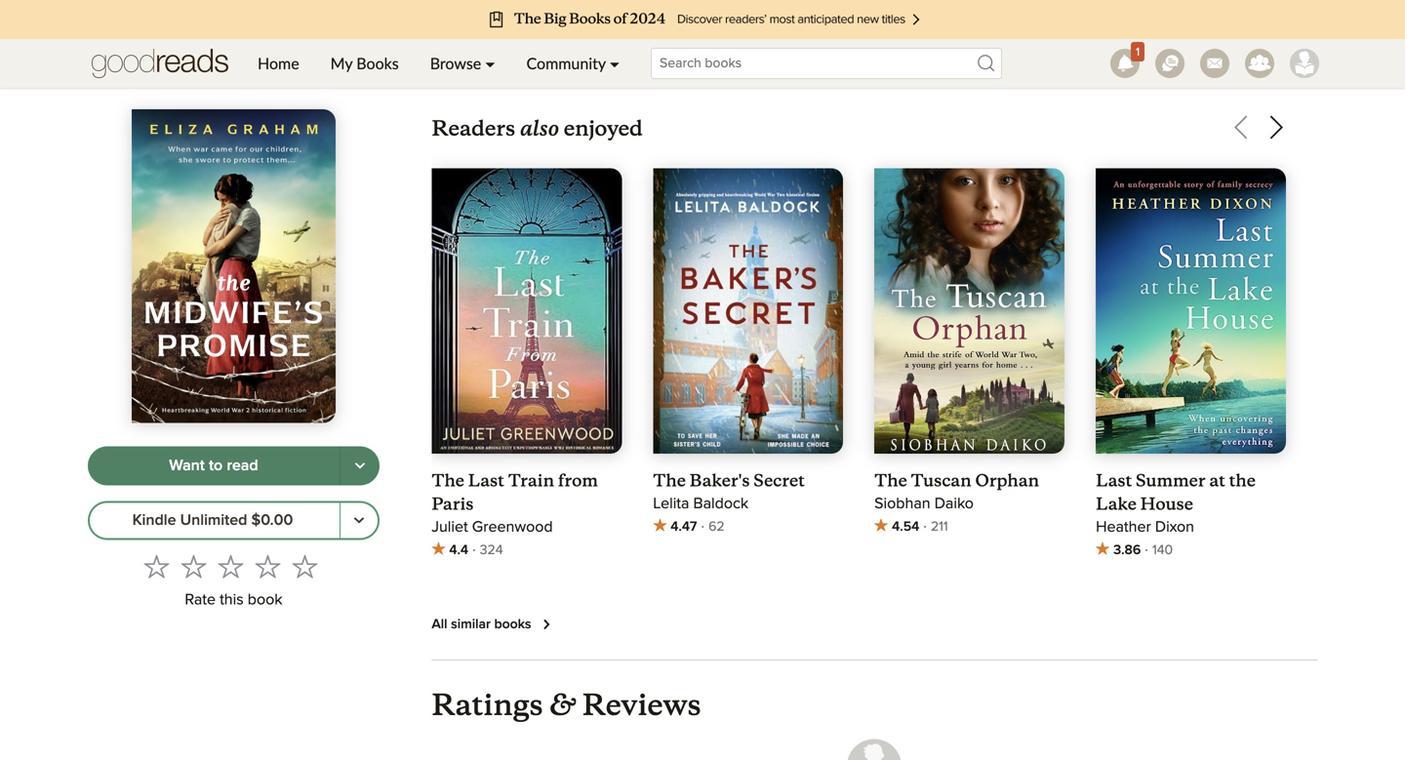 Task type: vqa. For each thing, say whether or not it's contained in the screenshot.


Task type: locate. For each thing, give the bounding box(es) containing it.
0 horizontal spatial also
[[520, 111, 559, 142]]

4.47 stars, 62 ratings figure
[[653, 515, 844, 539]]

(allegra).
[[589, 43, 649, 59]]

rate 1 out of 5 image
[[144, 554, 169, 579]]

novel
[[548, 43, 585, 59]]

also left enjoyed
[[520, 111, 559, 142]]

1 book cover image from the left
[[432, 168, 622, 462]]

2 horizontal spatial the
[[875, 470, 908, 491]]

last
[[468, 470, 505, 491], [1096, 470, 1133, 491]]

▾
[[485, 54, 495, 73], [610, 54, 620, 73]]

how
[[1084, 0, 1113, 14]]

1 last from the left
[[468, 470, 505, 491]]

readers also enjoyed
[[432, 111, 643, 142]]

3 the from the left
[[875, 470, 908, 491]]

all similar books
[[432, 618, 532, 631]]

similar
[[451, 618, 491, 631]]

adult up "young"
[[814, 0, 848, 14]]

her
[[948, 0, 970, 14], [977, 21, 999, 36]]

lisle,
[[432, 43, 466, 59]]

adult down novels
[[837, 21, 871, 36]]

based
[[646, 0, 688, 14]]

readers
[[432, 115, 516, 142]]

the inside the tuscan orphan siobhan daiko
[[875, 470, 908, 491]]

want
[[169, 458, 205, 474]]

anna
[[1079, 21, 1115, 36]]

the for the baker's secret
[[653, 470, 686, 491]]

1 the from the left
[[432, 470, 465, 491]]

3 book cover image from the left
[[875, 168, 1065, 460]]

also
[[707, 21, 735, 36], [520, 111, 559, 142]]

historical down events
[[483, 43, 544, 59]]

fascination
[[974, 0, 1048, 14]]

the up paris
[[432, 470, 465, 491]]

the for the tuscan orphan
[[875, 470, 908, 491]]

last up paris
[[468, 470, 505, 491]]

324
[[480, 544, 503, 557]]

the inside the last train from paris juliet greenwood
[[432, 470, 465, 491]]

1 horizontal spatial ▾
[[610, 54, 620, 73]]

also down the author
[[707, 21, 735, 36]]

my
[[331, 54, 353, 73]]

home image
[[92, 39, 228, 88]]

4.4
[[449, 544, 469, 557]]

2 book cover image from the left
[[653, 168, 844, 462]]

2 the from the left
[[653, 470, 686, 491]]

oxfordshire-
[[561, 0, 646, 14]]

1 horizontal spatial last
[[1096, 470, 1133, 491]]

house
[[1141, 494, 1194, 515]]

and,
[[927, 21, 956, 36]]

4 book cover image from the left
[[1096, 168, 1287, 460]]

read
[[227, 458, 258, 474]]

the up lelita at the bottom left of page
[[653, 470, 686, 491]]

1 vertical spatial also
[[520, 111, 559, 142]]

1 button
[[1103, 39, 1148, 88]]

2 last from the left
[[1096, 470, 1133, 491]]

to
[[209, 458, 223, 474]]

▾ right a
[[485, 54, 495, 73]]

the
[[432, 470, 465, 491], [653, 470, 686, 491], [875, 470, 908, 491]]

browse
[[430, 54, 481, 73]]

rate 4 out of 5 image
[[255, 554, 281, 579]]

1 ▾ from the left
[[485, 54, 495, 73]]

home
[[258, 54, 299, 73]]

0 horizontal spatial the
[[432, 470, 465, 491]]

2 ▾ from the left
[[610, 54, 620, 73]]

her right in
[[977, 21, 999, 36]]

1 horizontal spatial the
[[653, 470, 686, 491]]

0 horizontal spatial her
[[948, 0, 970, 14]]

0 vertical spatial adult
[[814, 0, 848, 14]]

adult
[[814, 0, 848, 14], [837, 21, 871, 36]]

historical
[[432, 21, 493, 36], [483, 43, 544, 59]]

lake
[[1096, 494, 1137, 515]]

1 horizontal spatial her
[[977, 21, 999, 36]]

unlimited
[[180, 513, 247, 528]]

62
[[709, 520, 725, 534]]

0 vertical spatial also
[[707, 21, 735, 36]]

at
[[1210, 470, 1226, 491]]

Search by book title or ISBN text field
[[651, 48, 1003, 79]]

secret
[[754, 470, 805, 491]]

rate 3 out of 5 image
[[218, 554, 244, 579]]

tuscan
[[911, 470, 972, 491]]

written
[[739, 21, 786, 36]]

kindle
[[132, 513, 176, 528]]

kindle unlimited $0.00
[[132, 513, 293, 528]]

the inside the baker's secret lelita baldock
[[653, 470, 686, 491]]

4.47
[[671, 520, 697, 534]]

book cover image
[[432, 168, 622, 462], [653, 168, 844, 462], [875, 168, 1065, 460], [1096, 168, 1287, 460]]

▾ down families.
[[610, 54, 620, 73]]

her up in
[[948, 0, 970, 14]]

browse ▾ link
[[415, 39, 511, 88]]

4.4 stars, 324 ratings figure
[[432, 539, 622, 562]]

1 vertical spatial historical
[[483, 43, 544, 59]]

211
[[931, 520, 949, 534]]

0 vertical spatial historical
[[432, 21, 493, 36]]

has
[[679, 21, 703, 36]]

rate this book element
[[88, 548, 380, 615]]

all similar books link
[[432, 613, 559, 636]]

1 vertical spatial adult
[[837, 21, 871, 36]]

name,
[[1034, 21, 1075, 36]]

last up lake
[[1096, 470, 1133, 491]]

affect
[[547, 21, 585, 36]]

0 horizontal spatial ▾
[[485, 54, 495, 73]]

historical up a
[[432, 21, 493, 36]]

1 horizontal spatial also
[[707, 21, 735, 36]]

greenwood
[[472, 520, 553, 535]]

0 horizontal spatial last
[[468, 470, 505, 491]]

community
[[527, 54, 606, 73]]

the up siobhan
[[875, 470, 908, 491]]

book cover image for tuscan
[[875, 168, 1065, 460]]

&
[[550, 681, 576, 724]]

ratings
[[432, 687, 544, 724]]

rate 2 out of 5 image
[[181, 554, 206, 579]]

reflect
[[901, 0, 944, 14]]

novels,
[[875, 21, 923, 36]]

profile image for bob builder. image
[[1291, 49, 1320, 78]]

None search field
[[636, 48, 1018, 79]]



Task type: describe. For each thing, give the bounding box(es) containing it.
from
[[558, 470, 598, 491]]

juliet
[[432, 520, 468, 535]]

1
[[1136, 46, 1140, 58]]

the
[[1230, 470, 1256, 491]]

with
[[1052, 0, 1080, 14]]

book cover image for summer
[[1096, 168, 1287, 460]]

community ▾
[[527, 54, 620, 73]]

eliza graham is an oxfordshire-based uk author whose adult novels reflect her fascination with how historical events affect families. she has also written young adult novels, and, in her pen name, anna lisle, a historical novel (allegra).
[[432, 0, 1115, 59]]

siobhan
[[875, 496, 931, 512]]

heather
[[1096, 520, 1152, 535]]

pen
[[1003, 21, 1030, 36]]

0 vertical spatial her
[[948, 0, 970, 14]]

last summer at the lake house heather dixon
[[1096, 470, 1256, 535]]

3.86
[[1114, 544, 1142, 557]]

last inside the last summer at the lake house heather dixon
[[1096, 470, 1133, 491]]

also inside eliza graham is an oxfordshire-based uk author whose adult novels reflect her fascination with how historical events affect families. she has also written young adult novels, and, in her pen name, anna lisle, a historical novel (allegra).
[[707, 21, 735, 36]]

book
[[248, 592, 283, 608]]

baldock
[[694, 496, 749, 512]]

rate
[[185, 592, 216, 608]]

▾ for community ▾
[[610, 54, 620, 73]]

enjoyed
[[564, 115, 643, 142]]

daiko
[[935, 496, 974, 512]]

last inside the last train from paris juliet greenwood
[[468, 470, 505, 491]]

my books
[[331, 54, 399, 73]]

in
[[960, 21, 973, 36]]

all
[[432, 618, 448, 631]]

books
[[494, 618, 532, 631]]

4.54
[[892, 520, 920, 534]]

graham
[[467, 0, 521, 14]]

140
[[1153, 544, 1174, 557]]

reviews
[[583, 687, 702, 724]]

the for the last train from paris
[[432, 470, 465, 491]]

families.
[[589, 21, 644, 36]]

my books link
[[315, 39, 415, 88]]

she
[[648, 21, 675, 36]]

4.54 stars, 211 ratings figure
[[875, 515, 1065, 539]]

author
[[717, 0, 761, 14]]

lelita
[[653, 496, 690, 512]]

want to read button
[[88, 446, 341, 485]]

1 vertical spatial her
[[977, 21, 999, 36]]

whose
[[765, 0, 810, 14]]

kindle unlimited $0.00 link
[[88, 501, 341, 540]]

eliza
[[432, 0, 463, 14]]

uk
[[692, 0, 713, 14]]

the baker's secret lelita baldock
[[653, 470, 805, 512]]

novels
[[852, 0, 897, 14]]

▾ for browse ▾
[[485, 54, 495, 73]]

want to read
[[169, 458, 258, 474]]

browse ▾
[[430, 54, 495, 73]]

is
[[525, 0, 536, 14]]

3.86 stars, 140 ratings figure
[[1096, 539, 1287, 562]]

books
[[357, 54, 399, 73]]

community ▾ link
[[511, 39, 636, 88]]

baker's
[[690, 470, 750, 491]]

the last train from paris juliet greenwood
[[432, 470, 598, 535]]

paris
[[432, 494, 474, 515]]

the tuscan orphan siobhan daiko
[[875, 470, 1040, 512]]

events
[[497, 21, 543, 36]]

a
[[470, 43, 479, 59]]

$0.00
[[251, 513, 293, 528]]

rate 5 out of 5 image
[[292, 554, 318, 579]]

dixon
[[1156, 520, 1195, 535]]

train
[[508, 470, 555, 491]]

orphan
[[976, 470, 1040, 491]]

rating 0 out of 5 group
[[138, 548, 324, 585]]

rate this book
[[185, 592, 283, 608]]

book cover image for baker's
[[653, 168, 844, 462]]

book cover image for last
[[432, 168, 622, 462]]

ratings & reviews
[[432, 681, 702, 724]]

an
[[540, 0, 557, 14]]

summer
[[1136, 470, 1206, 491]]

young
[[790, 21, 833, 36]]

this
[[220, 592, 244, 608]]



